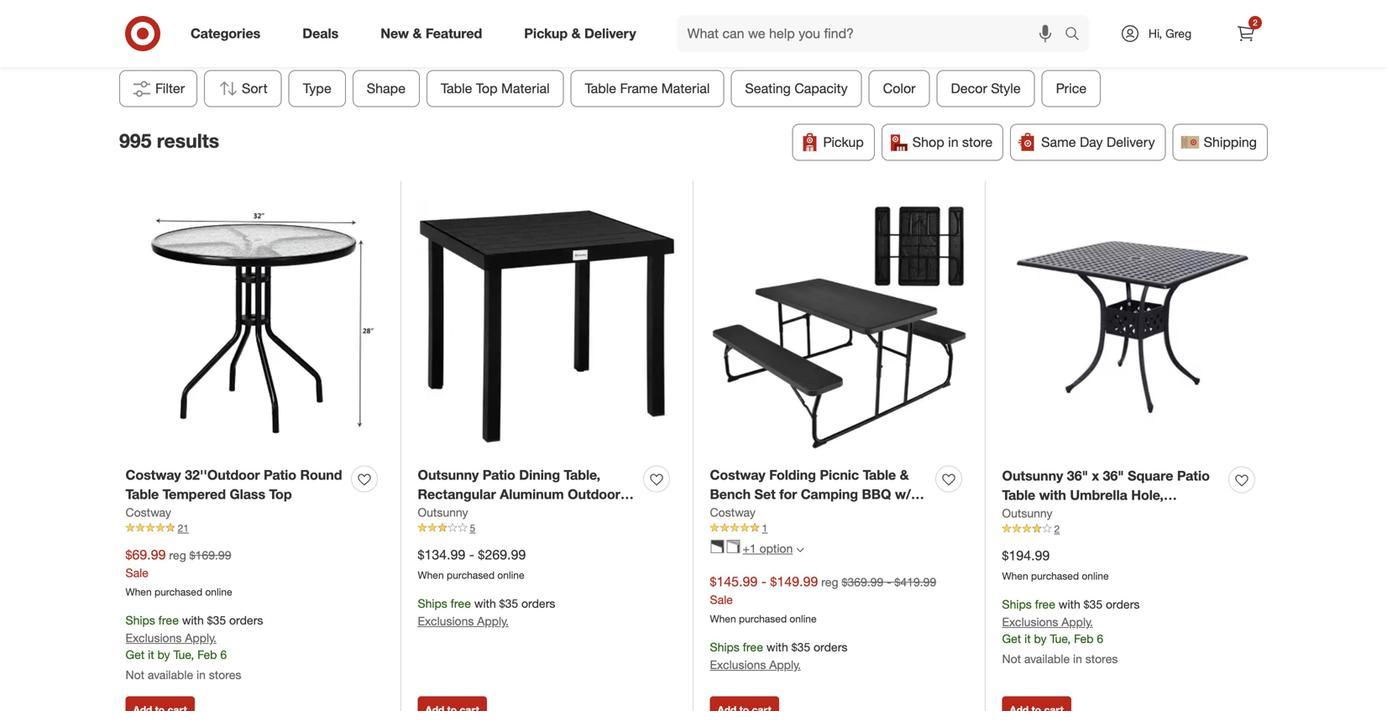 Task type: vqa. For each thing, say whether or not it's contained in the screenshot.
Same
yes



Task type: describe. For each thing, give the bounding box(es) containing it.
camping
[[801, 486, 858, 503]]

- for $145.99
[[761, 574, 767, 590]]

995 results
[[119, 129, 219, 152]]

bbq
[[862, 486, 891, 503]]

free down $134.99 - $269.99 when purchased online
[[451, 596, 471, 611]]

grey image
[[727, 540, 740, 553]]

6 for sale
[[220, 648, 227, 662]]

not for sale
[[126, 668, 144, 682]]

advertisement element
[[190, 0, 1198, 39]]

color
[[883, 80, 916, 97]]

ships down $194.99 on the right of the page
[[1002, 597, 1032, 612]]

shipping
[[1204, 134, 1257, 150]]

exclusions down $134.99 - $269.99 when purchased online
[[418, 614, 474, 629]]

stores for when purchased online
[[1086, 652, 1118, 666]]

$145.99
[[710, 574, 758, 590]]

for inside outsunny patio dining table, rectangular aluminum outdoor table for garden lawn backyard, black
[[455, 505, 473, 522]]

get for sale
[[126, 648, 145, 662]]

1 vertical spatial 2 link
[[1002, 522, 1262, 537]]

21
[[178, 522, 189, 534]]

black image
[[711, 540, 724, 553]]

categories link
[[176, 15, 282, 52]]

online inside $145.99 - $149.99 reg $369.99 - $419.99 sale when purchased online
[[790, 613, 817, 625]]

round
[[300, 467, 342, 483]]

color button
[[869, 70, 930, 107]]

picnic
[[820, 467, 859, 483]]

$419.99
[[895, 575, 936, 590]]

material for table top material
[[501, 80, 550, 97]]

table inside costway 32''outdoor patio round table tempered glass top
[[126, 486, 159, 503]]

folding
[[769, 467, 816, 483]]

exclusions down $69.99 reg $169.99 sale when purchased online
[[126, 631, 182, 645]]

online inside $134.99 - $269.99 when purchased online
[[497, 569, 524, 581]]

delivery for same day delivery
[[1107, 134, 1155, 150]]

search button
[[1057, 15, 1098, 55]]

shop in store
[[913, 134, 993, 150]]

shipping button
[[1173, 124, 1268, 161]]

in for outsunny
[[1073, 652, 1082, 666]]

top inside button
[[476, 80, 498, 97]]

$69.99
[[126, 547, 166, 563]]

table frame material button
[[571, 70, 724, 107]]

ships down $69.99 reg $169.99 sale when purchased online
[[126, 613, 155, 628]]

new
[[381, 25, 409, 42]]

+1
[[743, 541, 756, 556]]

sale inside $69.99 reg $169.99 sale when purchased online
[[126, 565, 149, 580]]

when inside $69.99 reg $169.99 sale when purchased online
[[126, 586, 152, 598]]

pickup & delivery
[[524, 25, 636, 42]]

feb for when purchased online
[[1074, 632, 1094, 646]]

online inside $69.99 reg $169.99 sale when purchased online
[[205, 586, 232, 598]]

when inside $145.99 - $149.99 reg $369.99 - $419.99 sale when purchased online
[[710, 613, 736, 625]]

available for when purchased online
[[1024, 652, 1070, 666]]

rectangular
[[418, 486, 496, 503]]

style
[[991, 80, 1021, 97]]

online inside $194.99 when purchased online
[[1082, 570, 1109, 582]]

white/balck
[[790, 505, 867, 522]]

costway link for bench
[[710, 504, 756, 521]]

$35 down $269.99
[[499, 596, 518, 611]]

32''outdoor
[[185, 467, 260, 483]]

table inside outsunny patio dining table, rectangular aluminum outdoor table for garden lawn backyard, black
[[418, 505, 451, 522]]

dining
[[519, 467, 560, 483]]

sort button
[[204, 70, 282, 107]]

seating capacity
[[745, 80, 848, 97]]

1 link
[[710, 521, 969, 536]]

top inside costway 32''outdoor patio round table tempered glass top
[[269, 486, 292, 503]]

table frame material
[[585, 80, 710, 97]]

with down $134.99 - $269.99 when purchased online
[[474, 596, 496, 611]]

steel
[[710, 505, 742, 522]]

filter button
[[119, 70, 197, 107]]

deals
[[303, 25, 339, 42]]

outsunny for outsunny patio dining table, rectangular aluminum outdoor table for garden lawn backyard, black
[[418, 467, 479, 483]]

& for new
[[413, 25, 422, 42]]

pickup for pickup
[[823, 134, 864, 150]]

for inside the costway folding picnic table & bench set for camping bbq w/ steel frame white/balck
[[779, 486, 797, 503]]

in for costway
[[197, 668, 206, 682]]

costway down 'bench'
[[710, 505, 756, 520]]

0 vertical spatial 2 link
[[1228, 15, 1265, 52]]

all colors image
[[796, 546, 804, 554]]

same
[[1041, 134, 1076, 150]]

costway folding picnic table & bench set for camping bbq w/ steel frame white/balck link
[[710, 466, 929, 522]]

new & featured
[[381, 25, 482, 42]]

purchased inside $145.99 - $149.99 reg $369.99 - $419.99 sale when purchased online
[[739, 613, 787, 625]]

feb for sale
[[197, 648, 217, 662]]

5
[[470, 522, 475, 534]]

price
[[1056, 80, 1087, 97]]

$169.99
[[189, 548, 231, 563]]

decor style button
[[937, 70, 1035, 107]]

costway link for tempered
[[126, 504, 171, 521]]

apply. down $145.99 - $149.99 reg $369.99 - $419.99 sale when purchased online
[[769, 658, 801, 672]]

costway inside the costway folding picnic table & bench set for camping bbq w/ steel frame white/balck
[[710, 467, 766, 483]]

hi,
[[1149, 26, 1162, 41]]

store
[[962, 134, 993, 150]]

$145.99 - $149.99 reg $369.99 - $419.99 sale when purchased online
[[710, 574, 936, 625]]

tue, for when purchased online
[[1050, 632, 1071, 646]]

same day delivery
[[1041, 134, 1155, 150]]

$269.99
[[478, 547, 526, 563]]

$134.99
[[418, 547, 466, 563]]

black
[[418, 525, 454, 541]]

table inside the costway folding picnic table & bench set for camping bbq w/ steel frame white/balck
[[863, 467, 896, 483]]

table top material
[[441, 80, 550, 97]]

greg
[[1166, 26, 1192, 41]]

$35 down $145.99 - $149.99 reg $369.99 - $419.99 sale when purchased online
[[792, 640, 810, 655]]

apply. down $134.99 - $269.99 when purchased online
[[477, 614, 509, 629]]

type
[[303, 80, 332, 97]]

with down $69.99 reg $169.99 sale when purchased online
[[182, 613, 204, 628]]

by for when purchased online
[[1034, 632, 1047, 646]]

seating capacity button
[[731, 70, 862, 107]]

results
[[157, 129, 219, 152]]

ships free with $35 orders exclusions apply. get it by tue, feb 6 not available in stores for sale
[[126, 613, 263, 682]]

patio inside outsunny patio dining table, rectangular aluminum outdoor table for garden lawn backyard, black
[[483, 467, 515, 483]]

day
[[1080, 134, 1103, 150]]

sponsored
[[1148, 40, 1198, 53]]

deals link
[[288, 15, 360, 52]]

2 horizontal spatial -
[[887, 575, 891, 590]]

costway inside costway 32''outdoor patio round table tempered glass top
[[126, 467, 181, 483]]

option
[[760, 541, 793, 556]]

shape
[[367, 80, 406, 97]]

costway 32''outdoor patio round table tempered glass top
[[126, 467, 342, 503]]

free down $69.99 reg $169.99 sale when purchased online
[[158, 613, 179, 628]]

not for when purchased online
[[1002, 652, 1021, 666]]

pickup button
[[792, 124, 875, 161]]

set
[[755, 486, 776, 503]]

decor style
[[951, 80, 1021, 97]]

tempered
[[163, 486, 226, 503]]

stores for sale
[[209, 668, 241, 682]]

patio inside costway 32''outdoor patio round table tempered glass top
[[264, 467, 296, 483]]

0 horizontal spatial 2
[[1054, 523, 1060, 535]]

outsunny patio dining table, rectangular aluminum outdoor table for garden lawn backyard, black link
[[418, 466, 637, 541]]

available for sale
[[148, 668, 193, 682]]

ships down $134.99
[[418, 596, 447, 611]]

+1 option
[[743, 541, 793, 556]]



Task type: locate. For each thing, give the bounding box(es) containing it.
sale down $69.99
[[126, 565, 149, 580]]

ships
[[418, 596, 447, 611], [1002, 597, 1032, 612], [126, 613, 155, 628], [710, 640, 740, 655]]

$149.99
[[770, 574, 818, 590]]

it
[[1025, 632, 1031, 646], [148, 648, 154, 662]]

orders down $194.99 when purchased online
[[1106, 597, 1140, 612]]

reg inside $69.99 reg $169.99 sale when purchased online
[[169, 548, 186, 563]]

backyard,
[[565, 505, 629, 522]]

0 horizontal spatial delivery
[[585, 25, 636, 42]]

0 horizontal spatial costway link
[[126, 504, 171, 521]]

categories
[[191, 25, 261, 42]]

table down featured
[[441, 80, 472, 97]]

when down $69.99
[[126, 586, 152, 598]]

material
[[501, 80, 550, 97], [662, 80, 710, 97]]

tue, down $69.99 reg $169.99 sale when purchased online
[[173, 648, 194, 662]]

purchased inside $134.99 - $269.99 when purchased online
[[447, 569, 495, 581]]

0 vertical spatial sale
[[126, 565, 149, 580]]

ships free with $35 orders exclusions apply. for black
[[418, 596, 555, 629]]

1 horizontal spatial -
[[761, 574, 767, 590]]

0 vertical spatial it
[[1025, 632, 1031, 646]]

1 vertical spatial frame
[[746, 505, 786, 522]]

2 horizontal spatial in
[[1073, 652, 1082, 666]]

$134.99 - $269.99 when purchased online
[[418, 547, 526, 581]]

table up black
[[418, 505, 451, 522]]

1 horizontal spatial &
[[572, 25, 581, 42]]

price button
[[1042, 70, 1101, 107]]

outsunny inside outsunny patio dining table, rectangular aluminum outdoor table for garden lawn backyard, black
[[418, 467, 479, 483]]

lawn
[[527, 505, 561, 522]]

free down '$145.99'
[[743, 640, 763, 655]]

0 horizontal spatial 6
[[220, 648, 227, 662]]

frame down pickup & delivery link
[[620, 80, 658, 97]]

outsunny link for $194.99
[[1002, 505, 1053, 522]]

frame inside button
[[620, 80, 658, 97]]

1 horizontal spatial pickup
[[823, 134, 864, 150]]

exclusions down '$145.99'
[[710, 658, 766, 672]]

- inside $134.99 - $269.99 when purchased online
[[469, 547, 474, 563]]

0 horizontal spatial material
[[501, 80, 550, 97]]

table left tempered
[[126, 486, 159, 503]]

outsunny patio dining table, rectangular aluminum outdoor table for garden lawn backyard, black image
[[418, 198, 676, 456], [418, 198, 676, 456]]

1 vertical spatial sale
[[710, 592, 733, 607]]

1 costway link from the left
[[126, 504, 171, 521]]

top
[[476, 80, 498, 97], [269, 486, 292, 503]]

when down $194.99 on the right of the page
[[1002, 570, 1028, 582]]

1 vertical spatial feb
[[197, 648, 217, 662]]

0 vertical spatial available
[[1024, 652, 1070, 666]]

outsunny link up black
[[418, 504, 468, 521]]

featured
[[426, 25, 482, 42]]

glass
[[230, 486, 265, 503]]

delivery right the day
[[1107, 134, 1155, 150]]

0 horizontal spatial sale
[[126, 565, 149, 580]]

1
[[762, 522, 768, 534]]

1 horizontal spatial outsunny link
[[1002, 505, 1053, 522]]

for down rectangular
[[455, 505, 473, 522]]

delivery inside button
[[1107, 134, 1155, 150]]

costway folding picnic table & bench set for camping bbq w/ steel frame white/balck
[[710, 467, 911, 522]]

2
[[1253, 17, 1258, 28], [1054, 523, 1060, 535]]

0 vertical spatial 2
[[1253, 17, 1258, 28]]

outsunny 36" x 36" square patio table with umbrella hole, aluminum outdoor dining table, outdoor bistro table for garden, backyard, porch, black image
[[1002, 198, 1262, 457], [1002, 198, 1262, 457]]

1 patio from the left
[[264, 467, 296, 483]]

0 horizontal spatial feb
[[197, 648, 217, 662]]

1 horizontal spatial in
[[948, 134, 959, 150]]

outsunny up black
[[418, 505, 468, 520]]

1 vertical spatial pickup
[[823, 134, 864, 150]]

shop in store button
[[882, 124, 1004, 161]]

+1 option button
[[703, 535, 811, 562]]

0 vertical spatial reg
[[169, 548, 186, 563]]

ships down '$145.99'
[[710, 640, 740, 655]]

get for when purchased online
[[1002, 632, 1021, 646]]

0 vertical spatial 6
[[1097, 632, 1104, 646]]

What can we help you find? suggestions appear below search field
[[677, 15, 1069, 52]]

2 vertical spatial in
[[197, 668, 206, 682]]

0 horizontal spatial top
[[269, 486, 292, 503]]

costway 32''outdoor patio round table tempered glass top image
[[126, 198, 384, 456], [126, 198, 384, 456]]

when down $134.99
[[418, 569, 444, 581]]

by down $69.99 reg $169.99 sale when purchased online
[[157, 648, 170, 662]]

0 horizontal spatial for
[[455, 505, 473, 522]]

1 vertical spatial stores
[[209, 668, 241, 682]]

0 horizontal spatial tue,
[[173, 648, 194, 662]]

by
[[1034, 632, 1047, 646], [157, 648, 170, 662]]

top right glass
[[269, 486, 292, 503]]

1 horizontal spatial delivery
[[1107, 134, 1155, 150]]

1 vertical spatial ships free with $35 orders exclusions apply.
[[710, 640, 848, 672]]

0 horizontal spatial it
[[148, 648, 154, 662]]

purchased down '$145.99'
[[739, 613, 787, 625]]

0 vertical spatial for
[[779, 486, 797, 503]]

all colors element
[[796, 544, 804, 554]]

apply. down $194.99 when purchased online
[[1062, 615, 1093, 629]]

shop
[[913, 134, 944, 150]]

get
[[1002, 632, 1021, 646], [126, 648, 145, 662]]

ships free with $35 orders exclusions apply. down $134.99 - $269.99 when purchased online
[[418, 596, 555, 629]]

ships free with $35 orders exclusions apply.
[[418, 596, 555, 629], [710, 640, 848, 672]]

it for sale
[[148, 648, 154, 662]]

costway up tempered
[[126, 467, 181, 483]]

outsunny link for $134.99
[[418, 504, 468, 521]]

- right $369.99
[[887, 575, 891, 590]]

sort
[[242, 80, 268, 97]]

0 vertical spatial not
[[1002, 652, 1021, 666]]

$35 down $194.99 when purchased online
[[1084, 597, 1103, 612]]

1 horizontal spatial not
[[1002, 652, 1021, 666]]

1 horizontal spatial reg
[[821, 575, 839, 590]]

in inside button
[[948, 134, 959, 150]]

1 horizontal spatial get
[[1002, 632, 1021, 646]]

purchased down $169.99
[[155, 586, 202, 598]]

costway up $69.99
[[126, 505, 171, 520]]

1 vertical spatial in
[[1073, 652, 1082, 666]]

1 horizontal spatial it
[[1025, 632, 1031, 646]]

pickup down capacity
[[823, 134, 864, 150]]

$35
[[499, 596, 518, 611], [1084, 597, 1103, 612], [207, 613, 226, 628], [792, 640, 810, 655]]

exclusions down $194.99 when purchased online
[[1002, 615, 1058, 629]]

costway folding picnic table & bench set for camping bbq w/ steel frame white/balck image
[[710, 198, 969, 456], [710, 198, 969, 456]]

table
[[441, 80, 472, 97], [585, 80, 617, 97], [863, 467, 896, 483], [126, 486, 159, 503], [418, 505, 451, 522]]

1 horizontal spatial by
[[1034, 632, 1047, 646]]

material down the pickup & delivery
[[501, 80, 550, 97]]

purchased
[[447, 569, 495, 581], [1031, 570, 1079, 582], [155, 586, 202, 598], [739, 613, 787, 625]]

ships free with $35 orders exclusions apply. get it by tue, feb 6 not available in stores down $194.99 when purchased online
[[1002, 597, 1140, 666]]

1 horizontal spatial sale
[[710, 592, 733, 607]]

online
[[497, 569, 524, 581], [1082, 570, 1109, 582], [205, 586, 232, 598], [790, 613, 817, 625]]

1 vertical spatial top
[[269, 486, 292, 503]]

with
[[474, 596, 496, 611], [1059, 597, 1081, 612], [182, 613, 204, 628], [767, 640, 788, 655]]

- down 5
[[469, 547, 474, 563]]

by for sale
[[157, 648, 170, 662]]

apply.
[[477, 614, 509, 629], [1062, 615, 1093, 629], [185, 631, 217, 645], [769, 658, 801, 672]]

reg down 21
[[169, 548, 186, 563]]

ships free with $35 orders exclusions apply. for frame
[[710, 640, 848, 672]]

6 for when purchased online
[[1097, 632, 1104, 646]]

ships free with $35 orders exclusions apply. down $145.99 - $149.99 reg $369.99 - $419.99 sale when purchased online
[[710, 640, 848, 672]]

- for $134.99
[[469, 547, 474, 563]]

frame inside the costway folding picnic table & bench set for camping bbq w/ steel frame white/balck
[[746, 505, 786, 522]]

table up bbq
[[863, 467, 896, 483]]

outsunny up $194.99 on the right of the page
[[1002, 506, 1053, 521]]

sale
[[126, 565, 149, 580], [710, 592, 733, 607]]

frame
[[620, 80, 658, 97], [746, 505, 786, 522]]

tue,
[[1050, 632, 1071, 646], [173, 648, 194, 662]]

orders down $169.99
[[229, 613, 263, 628]]

$194.99
[[1002, 548, 1050, 564]]

table,
[[564, 467, 601, 483]]

orders
[[521, 596, 555, 611], [1106, 597, 1140, 612], [229, 613, 263, 628], [814, 640, 848, 655]]

search
[[1057, 27, 1098, 43]]

filter
[[155, 80, 185, 97]]

1 vertical spatial for
[[455, 505, 473, 522]]

reg inside $145.99 - $149.99 reg $369.99 - $419.99 sale when purchased online
[[821, 575, 839, 590]]

when down '$145.99'
[[710, 613, 736, 625]]

costway link down 'bench'
[[710, 504, 756, 521]]

material for table frame material
[[662, 80, 710, 97]]

0 horizontal spatial &
[[413, 25, 422, 42]]

& for pickup
[[572, 25, 581, 42]]

0 vertical spatial frame
[[620, 80, 658, 97]]

0 horizontal spatial in
[[197, 668, 206, 682]]

aluminum
[[500, 486, 564, 503]]

outsunny patio dining table, rectangular aluminum outdoor table for garden lawn backyard, black
[[418, 467, 629, 541]]

& inside the costway folding picnic table & bench set for camping bbq w/ steel frame white/balck
[[900, 467, 909, 483]]

0 horizontal spatial -
[[469, 547, 474, 563]]

patio up glass
[[264, 467, 296, 483]]

for
[[779, 486, 797, 503], [455, 505, 473, 522]]

0 vertical spatial get
[[1002, 632, 1021, 646]]

bench
[[710, 486, 751, 503]]

$369.99
[[842, 575, 884, 590]]

pickup & delivery link
[[510, 15, 657, 52]]

0 horizontal spatial ships free with $35 orders exclusions apply. get it by tue, feb 6 not available in stores
[[126, 613, 263, 682]]

1 horizontal spatial stores
[[1086, 652, 1118, 666]]

0 vertical spatial by
[[1034, 632, 1047, 646]]

2 up $194.99 when purchased online
[[1054, 523, 1060, 535]]

1 horizontal spatial tue,
[[1050, 632, 1071, 646]]

top down featured
[[476, 80, 498, 97]]

exclusions
[[418, 614, 474, 629], [1002, 615, 1058, 629], [126, 631, 182, 645], [710, 658, 766, 672]]

garden
[[476, 505, 523, 522]]

table top material button
[[427, 70, 564, 107]]

exclusions apply. button
[[418, 613, 509, 630], [1002, 614, 1093, 631], [126, 630, 217, 647], [710, 657, 801, 674]]

purchased inside $69.99 reg $169.99 sale when purchased online
[[155, 586, 202, 598]]

0 vertical spatial pickup
[[524, 25, 568, 42]]

capacity
[[795, 80, 848, 97]]

1 vertical spatial tue,
[[173, 648, 194, 662]]

1 horizontal spatial available
[[1024, 652, 1070, 666]]

w/
[[895, 486, 911, 503]]

1 horizontal spatial 2
[[1253, 17, 1258, 28]]

costway link up $69.99
[[126, 504, 171, 521]]

1 vertical spatial get
[[126, 648, 145, 662]]

1 horizontal spatial for
[[779, 486, 797, 503]]

5 link
[[418, 521, 676, 536]]

0 vertical spatial feb
[[1074, 632, 1094, 646]]

apply. down $69.99 reg $169.99 sale when purchased online
[[185, 631, 217, 645]]

0 horizontal spatial stores
[[209, 668, 241, 682]]

0 vertical spatial tue,
[[1050, 632, 1071, 646]]

0 horizontal spatial outsunny link
[[418, 504, 468, 521]]

with down $194.99 when purchased online
[[1059, 597, 1081, 612]]

pickup for pickup & delivery
[[524, 25, 568, 42]]

for down folding
[[779, 486, 797, 503]]

material down advertisement element at the top
[[662, 80, 710, 97]]

1 material from the left
[[501, 80, 550, 97]]

995
[[119, 129, 151, 152]]

orders down $145.99 - $149.99 reg $369.99 - $419.99 sale when purchased online
[[814, 640, 848, 655]]

tue, for sale
[[173, 648, 194, 662]]

2 material from the left
[[662, 80, 710, 97]]

0 horizontal spatial available
[[148, 668, 193, 682]]

delivery for pickup & delivery
[[585, 25, 636, 42]]

it for when purchased online
[[1025, 632, 1031, 646]]

sale inside $145.99 - $149.99 reg $369.99 - $419.99 sale when purchased online
[[710, 592, 733, 607]]

table down pickup & delivery link
[[585, 80, 617, 97]]

reg left $369.99
[[821, 575, 839, 590]]

0 vertical spatial ships free with $35 orders exclusions apply.
[[418, 596, 555, 629]]

frame down set
[[746, 505, 786, 522]]

1 vertical spatial reg
[[821, 575, 839, 590]]

2 right greg
[[1253, 17, 1258, 28]]

free
[[451, 596, 471, 611], [1035, 597, 1056, 612], [158, 613, 179, 628], [743, 640, 763, 655]]

&
[[413, 25, 422, 42], [572, 25, 581, 42], [900, 467, 909, 483]]

sale down '$145.99'
[[710, 592, 733, 607]]

1 horizontal spatial top
[[476, 80, 498, 97]]

outsunny for the outsunny link associated with $194.99
[[1002, 506, 1053, 521]]

1 vertical spatial available
[[148, 668, 193, 682]]

patio up aluminum at the left of page
[[483, 467, 515, 483]]

ships free with $35 orders exclusions apply. get it by tue, feb 6 not available in stores down $69.99 reg $169.99 sale when purchased online
[[126, 613, 263, 682]]

by down $194.99 when purchased online
[[1034, 632, 1047, 646]]

when inside $134.99 - $269.99 when purchased online
[[418, 569, 444, 581]]

seating
[[745, 80, 791, 97]]

1 horizontal spatial costway link
[[710, 504, 756, 521]]

outsunny up rectangular
[[418, 467, 479, 483]]

1 vertical spatial 6
[[220, 648, 227, 662]]

patio
[[264, 467, 296, 483], [483, 467, 515, 483]]

1 horizontal spatial patio
[[483, 467, 515, 483]]

2 costway link from the left
[[710, 504, 756, 521]]

costway up 'bench'
[[710, 467, 766, 483]]

outdoor
[[568, 486, 620, 503]]

0 horizontal spatial by
[[157, 648, 170, 662]]

purchased down $134.99
[[447, 569, 495, 581]]

2 patio from the left
[[483, 467, 515, 483]]

pickup inside button
[[823, 134, 864, 150]]

purchased inside $194.99 when purchased online
[[1031, 570, 1079, 582]]

with down $145.99 - $149.99 reg $369.99 - $419.99 sale when purchased online
[[767, 640, 788, 655]]

1 horizontal spatial feb
[[1074, 632, 1094, 646]]

1 vertical spatial 2
[[1054, 523, 1060, 535]]

0 horizontal spatial reg
[[169, 548, 186, 563]]

21 link
[[126, 521, 384, 536]]

ships free with $35 orders exclusions apply. get it by tue, feb 6 not available in stores for when purchased online
[[1002, 597, 1140, 666]]

pickup up table top material
[[524, 25, 568, 42]]

1 vertical spatial by
[[157, 648, 170, 662]]

1 horizontal spatial ships free with $35 orders exclusions apply.
[[710, 640, 848, 672]]

1 horizontal spatial material
[[662, 80, 710, 97]]

type button
[[289, 70, 346, 107]]

0 vertical spatial top
[[476, 80, 498, 97]]

$69.99 reg $169.99 sale when purchased online
[[126, 547, 232, 598]]

outsunny link up $194.99 on the right of the page
[[1002, 505, 1053, 522]]

1 vertical spatial it
[[148, 648, 154, 662]]

outsunny
[[418, 467, 479, 483], [418, 505, 468, 520], [1002, 506, 1053, 521]]

outsunny for the outsunny link for $134.99
[[418, 505, 468, 520]]

6
[[1097, 632, 1104, 646], [220, 648, 227, 662]]

0 horizontal spatial frame
[[620, 80, 658, 97]]

0 vertical spatial delivery
[[585, 25, 636, 42]]

orders down $269.99
[[521, 596, 555, 611]]

1 vertical spatial delivery
[[1107, 134, 1155, 150]]

1 horizontal spatial frame
[[746, 505, 786, 522]]

2 horizontal spatial &
[[900, 467, 909, 483]]

1 horizontal spatial 6
[[1097, 632, 1104, 646]]

0 vertical spatial stores
[[1086, 652, 1118, 666]]

costway link
[[126, 504, 171, 521], [710, 504, 756, 521]]

0 horizontal spatial ships free with $35 orders exclusions apply.
[[418, 596, 555, 629]]

1 vertical spatial not
[[126, 668, 144, 682]]

0 horizontal spatial patio
[[264, 467, 296, 483]]

1 horizontal spatial ships free with $35 orders exclusions apply. get it by tue, feb 6 not available in stores
[[1002, 597, 1140, 666]]

0 horizontal spatial not
[[126, 668, 144, 682]]

$35 down $69.99 reg $169.99 sale when purchased online
[[207, 613, 226, 628]]

0 vertical spatial in
[[948, 134, 959, 150]]

$194.99 when purchased online
[[1002, 548, 1109, 582]]

when inside $194.99 when purchased online
[[1002, 570, 1028, 582]]

- right '$145.99'
[[761, 574, 767, 590]]

shape button
[[353, 70, 420, 107]]

purchased down $194.99 on the right of the page
[[1031, 570, 1079, 582]]

available
[[1024, 652, 1070, 666], [148, 668, 193, 682]]

free down $194.99 when purchased online
[[1035, 597, 1056, 612]]

new & featured link
[[366, 15, 503, 52]]

0 horizontal spatial pickup
[[524, 25, 568, 42]]

same day delivery button
[[1010, 124, 1166, 161]]

tue, down $194.99 when purchased online
[[1050, 632, 1071, 646]]

0 horizontal spatial get
[[126, 648, 145, 662]]

delivery up table frame material
[[585, 25, 636, 42]]



